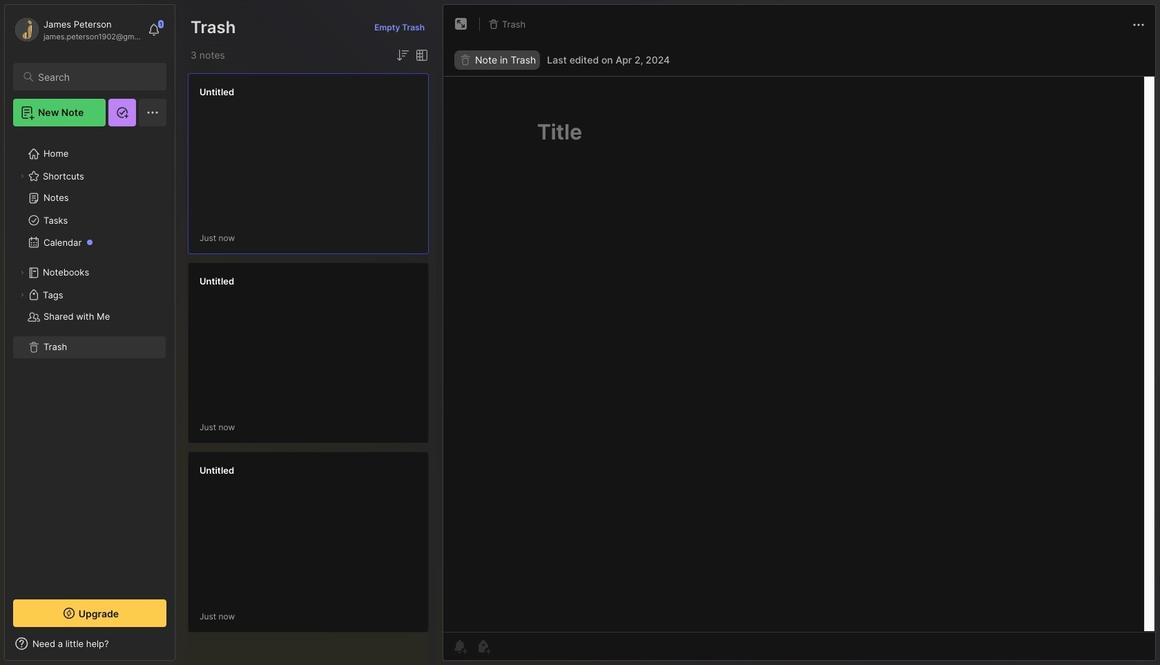 Task type: locate. For each thing, give the bounding box(es) containing it.
More actions field
[[1130, 15, 1147, 33]]

main element
[[0, 0, 180, 665]]

expand note image
[[453, 16, 470, 32]]

tree inside main element
[[5, 135, 175, 587]]

note window element
[[443, 4, 1156, 664]]

add a reminder image
[[452, 638, 468, 655]]

click to collapse image
[[174, 639, 185, 656]]

tree
[[5, 135, 175, 587]]

Search text field
[[38, 70, 154, 84]]

Sort options field
[[394, 47, 411, 64]]

None search field
[[38, 68, 154, 85]]

View options field
[[411, 47, 430, 64]]



Task type: vqa. For each thing, say whether or not it's contained in the screenshot.
the Help and Learning task checklist FIELD
no



Task type: describe. For each thing, give the bounding box(es) containing it.
WHAT'S NEW field
[[5, 633, 175, 655]]

Account field
[[13, 16, 141, 44]]

add tag image
[[475, 638, 492, 655]]

more actions image
[[1130, 16, 1147, 33]]

expand tags image
[[18, 291, 26, 299]]

expand notebooks image
[[18, 269, 26, 277]]

none search field inside main element
[[38, 68, 154, 85]]

Note Editor text field
[[443, 76, 1155, 632]]



